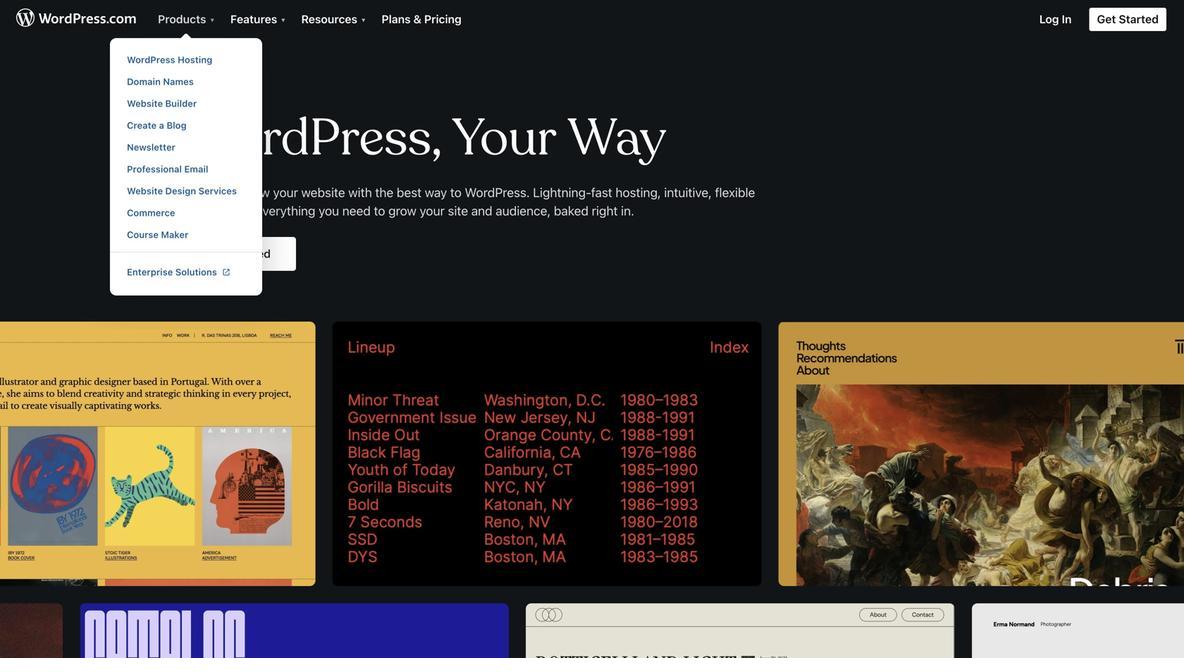 Task type: locate. For each thing, give the bounding box(es) containing it.
baked
[[554, 203, 589, 218]]

0 vertical spatial your
[[273, 185, 298, 200]]

to
[[451, 185, 462, 200], [374, 203, 385, 218]]

plans & pricing link
[[373, 0, 470, 32]]

wordpress.
[[465, 185, 530, 200]]

get
[[1098, 12, 1117, 26], [212, 247, 230, 260]]

1 vertical spatial get
[[212, 247, 230, 260]]

blog
[[167, 120, 187, 130]]

email
[[184, 164, 208, 174]]

website down the domain
[[127, 98, 163, 109]]

maker
[[161, 229, 189, 240]]

site
[[448, 203, 468, 218]]

fast
[[592, 185, 613, 200]]

website builder
[[127, 98, 197, 109]]

log in link
[[1032, 0, 1081, 32]]

products button
[[150, 0, 222, 32]]

get started
[[1098, 12, 1160, 26]]

right
[[592, 203, 618, 218]]

hosting,
[[616, 185, 661, 200]]

theme issue image
[[782, 322, 1185, 586]]

grow
[[242, 185, 270, 200], [389, 203, 417, 218]]

grow up everything
[[242, 185, 270, 200]]

pricing
[[425, 12, 462, 26]]

1 vertical spatial website
[[127, 186, 163, 196]]

builder
[[165, 98, 197, 109]]

services
[[199, 186, 237, 196]]

1 horizontal spatial grow
[[389, 203, 417, 218]]

and
[[218, 185, 239, 200], [231, 203, 253, 218], [472, 203, 493, 218]]

website builder link
[[110, 92, 262, 114]]

get left started
[[1098, 12, 1117, 26]]

with
[[349, 185, 372, 200]]

external image
[[223, 269, 230, 275]]

0 horizontal spatial your
[[273, 185, 298, 200]]

get up external image
[[212, 247, 230, 260]]

wordpress.com element
[[0, 0, 1185, 40]]

1 vertical spatial your
[[420, 203, 445, 218]]

create a blog
[[127, 120, 187, 130]]

build and grow your website with the best way to wordpress. lightning-fast hosting, intuitive, flexible editing, and everything you need to grow your site and audience, baked right in.
[[186, 185, 756, 218]]

features button
[[222, 0, 293, 32]]

grow down best
[[389, 203, 417, 218]]

and right site
[[472, 203, 493, 218]]

create
[[127, 120, 157, 130]]

website for website design services
[[127, 186, 163, 196]]

products
[[158, 12, 209, 26]]

started
[[1120, 12, 1160, 26]]

domain
[[127, 76, 161, 87]]

to up site
[[451, 185, 462, 200]]

your down way
[[420, 203, 445, 218]]

1 horizontal spatial to
[[451, 185, 462, 200]]

website up commerce
[[127, 186, 163, 196]]

to down "the"
[[374, 203, 385, 218]]

get inside wordpress.com element
[[1098, 12, 1117, 26]]

course maker
[[127, 229, 189, 240]]

wordpress.com navigation menu menu
[[0, 0, 1185, 658]]

you
[[319, 203, 339, 218]]

wordpress,
[[186, 106, 442, 171]]

0 vertical spatial get
[[1098, 12, 1117, 26]]

build
[[186, 185, 214, 200]]

theme ctlg image
[[77, 603, 507, 658]]

course
[[127, 229, 159, 240]]

enterprise solutions
[[127, 267, 217, 277]]

1 website from the top
[[127, 98, 163, 109]]

design
[[165, 186, 196, 196]]

log
[[1040, 12, 1060, 26]]

flexible
[[716, 185, 756, 200]]

2 website from the top
[[127, 186, 163, 196]]

0 horizontal spatial get
[[212, 247, 230, 260]]

names
[[163, 76, 194, 87]]

commerce
[[127, 207, 175, 218]]

0 horizontal spatial grow
[[242, 185, 270, 200]]

wordpress hosting
[[127, 54, 213, 65]]

wordpress, your way
[[186, 106, 667, 171]]

1 vertical spatial to
[[374, 203, 385, 218]]

get for get started
[[212, 247, 230, 260]]

domain names
[[127, 76, 194, 87]]

0 horizontal spatial to
[[374, 203, 385, 218]]

hosting
[[178, 54, 213, 65]]

your up everything
[[273, 185, 298, 200]]

your
[[273, 185, 298, 200], [420, 203, 445, 218]]

0 vertical spatial website
[[127, 98, 163, 109]]

features
[[231, 12, 280, 26]]

1 horizontal spatial get
[[1098, 12, 1117, 26]]

your way
[[452, 106, 667, 171]]

website
[[127, 98, 163, 109], [127, 186, 163, 196]]

website for website builder
[[127, 98, 163, 109]]

professional
[[127, 164, 182, 174]]



Task type: vqa. For each thing, say whether or not it's contained in the screenshot.
the Free related to Free domain with an annual plan
no



Task type: describe. For each thing, give the bounding box(es) containing it.
way
[[425, 185, 447, 200]]

plans
[[382, 12, 411, 26]]

newsletter link
[[110, 136, 262, 158]]

started
[[233, 247, 271, 260]]

wordpress hosting link
[[110, 49, 262, 71]]

domain names link
[[110, 71, 262, 92]]

theme erma image
[[970, 603, 1185, 658]]

wordpress.com logo image
[[16, 6, 136, 32]]

resources
[[302, 12, 360, 26]]

website design services link
[[110, 180, 262, 202]]

get started
[[212, 247, 271, 260]]

editing,
[[186, 203, 228, 218]]

and up editing,
[[218, 185, 239, 200]]

resources button
[[293, 0, 373, 32]]

professional email link
[[110, 158, 262, 180]]

course maker link
[[110, 224, 262, 245]]

log in
[[1040, 12, 1072, 26]]

wordpress
[[127, 54, 175, 65]]

solutions
[[175, 267, 217, 277]]

1 horizontal spatial your
[[420, 203, 445, 218]]

theme freddie image
[[0, 603, 61, 658]]

get for get started
[[1098, 12, 1117, 26]]

create a blog link
[[110, 114, 262, 136]]

newsletter
[[127, 142, 176, 152]]

0 vertical spatial to
[[451, 185, 462, 200]]

audience,
[[496, 203, 551, 218]]

theme organizer image
[[0, 322, 319, 586]]

a
[[159, 120, 164, 130]]

and down services
[[231, 203, 253, 218]]

theme line image
[[336, 322, 765, 586]]

the
[[375, 185, 394, 200]]

enterprise
[[127, 267, 173, 277]]

lightning-
[[533, 185, 592, 200]]

website design services
[[127, 186, 237, 196]]

website
[[302, 185, 345, 200]]

theme luminance image
[[524, 603, 953, 658]]

enterprise solutions link
[[110, 261, 262, 283]]

intuitive,
[[665, 185, 712, 200]]

need
[[343, 203, 371, 218]]

0 vertical spatial grow
[[242, 185, 270, 200]]

commerce link
[[110, 202, 262, 224]]

professional email
[[127, 164, 208, 174]]

&
[[414, 12, 422, 26]]

best
[[397, 185, 422, 200]]

everything
[[256, 203, 316, 218]]

in.
[[621, 203, 635, 218]]

plans & pricing
[[382, 12, 462, 26]]

1 vertical spatial grow
[[389, 203, 417, 218]]

get started link
[[1081, 0, 1185, 32]]

in
[[1063, 12, 1072, 26]]

get started link
[[186, 237, 296, 271]]



